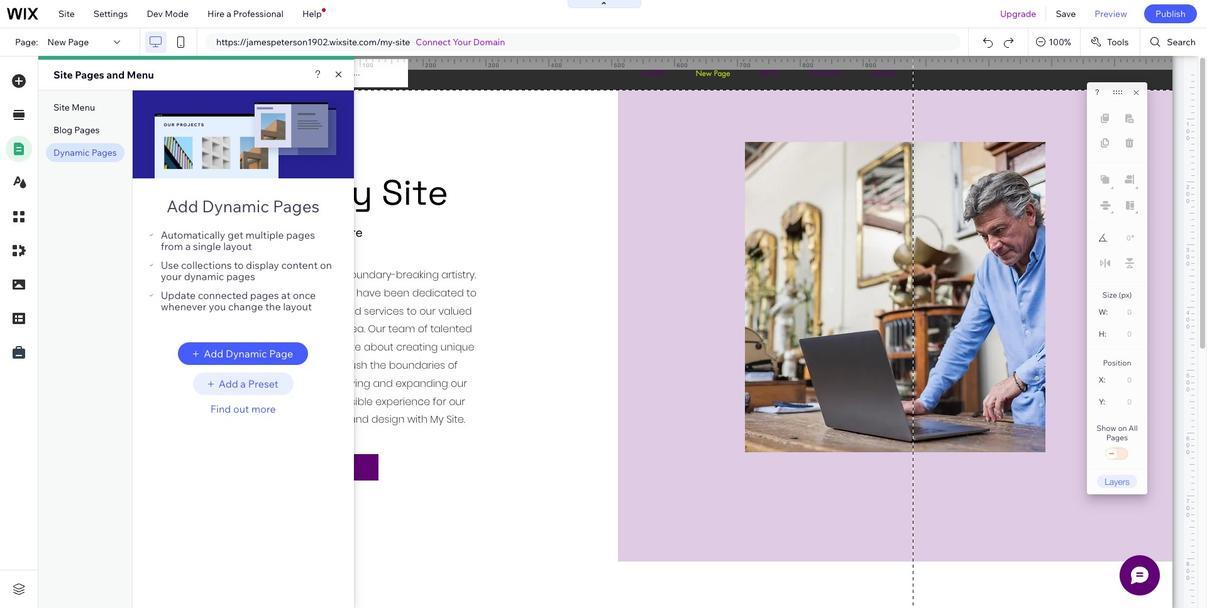 Task type: describe. For each thing, give the bounding box(es) containing it.
dynamic for add dynamic page
[[226, 348, 267, 360]]

?
[[1096, 88, 1100, 97]]

out
[[233, 403, 249, 416]]

blog pages
[[53, 125, 100, 136]]

find out more button
[[202, 403, 285, 416]]

automatically get multiple pages from a single layout
[[161, 229, 315, 253]]

collections
[[181, 259, 232, 272]]

add dynamic page
[[204, 348, 293, 360]]

new page
[[48, 36, 89, 48]]

content
[[282, 259, 318, 272]]

https://jamespeterson1902.wixsite.com/my-site connect your domain
[[216, 36, 505, 48]]

300
[[488, 62, 500, 69]]

get
[[228, 229, 243, 242]]

new
[[48, 36, 66, 48]]

professional
[[233, 8, 284, 20]]

900
[[866, 62, 877, 69]]

on inside show on all pages
[[1119, 424, 1128, 433]]

layers
[[1105, 477, 1130, 488]]

dev
[[147, 8, 163, 20]]

the
[[265, 301, 281, 313]]

site
[[396, 36, 410, 48]]

add for add dynamic pages
[[167, 196, 198, 217]]

add a preset button
[[193, 373, 294, 396]]

preset
[[248, 378, 279, 391]]

dynamic
[[184, 271, 224, 283]]

layout inside update connected pages at once whenever you change the layout
[[283, 301, 312, 313]]

layout inside automatically get multiple pages from a single layout
[[223, 240, 252, 253]]

find
[[211, 403, 231, 416]]

pages inside show on all pages
[[1107, 433, 1129, 443]]

0 horizontal spatial menu
[[72, 102, 95, 113]]

position
[[1104, 359, 1132, 368]]

page inside button
[[269, 348, 293, 360]]

add a preset
[[219, 378, 279, 391]]

x:
[[1100, 376, 1106, 385]]

on inside use collections to display content on your dynamic pages
[[320, 259, 332, 272]]

y:
[[1100, 398, 1106, 407]]

tools
[[1108, 36, 1129, 48]]

100
[[363, 62, 374, 69]]

800
[[803, 62, 814, 69]]

pages inside update connected pages at once whenever you change the layout
[[250, 289, 279, 302]]

at
[[281, 289, 291, 302]]

site for site
[[59, 8, 75, 20]]

layers button
[[1098, 476, 1138, 489]]

all
[[1129, 424, 1138, 433]]

and
[[107, 69, 125, 81]]

publish
[[1156, 8, 1186, 20]]

a inside automatically get multiple pages from a single layout
[[185, 240, 191, 253]]

use collections to display content on your dynamic pages
[[161, 259, 332, 283]]

600
[[677, 62, 689, 69]]

use
[[161, 259, 179, 272]]

automatically
[[161, 229, 225, 242]]

domain
[[474, 36, 505, 48]]

hire
[[208, 8, 225, 20]]

once
[[293, 289, 316, 302]]

500
[[614, 62, 626, 69]]

400
[[551, 62, 563, 69]]

to
[[234, 259, 244, 272]]

multiple
[[246, 229, 284, 242]]

whenever
[[161, 301, 207, 313]]

w:
[[1100, 308, 1109, 317]]

search button
[[1141, 28, 1208, 56]]

pages up multiple
[[273, 196, 320, 217]]

(px)
[[1119, 291, 1133, 300]]

settings
[[94, 8, 128, 20]]

0 vertical spatial menu
[[127, 69, 154, 81]]



Task type: locate. For each thing, give the bounding box(es) containing it.
menu up blog pages
[[72, 102, 95, 113]]

layout up to
[[223, 240, 252, 253]]

a for add
[[241, 378, 246, 391]]

layout right the
[[283, 301, 312, 313]]

add for add a preset
[[219, 378, 238, 391]]

0 horizontal spatial layout
[[223, 240, 252, 253]]

a right 'hire'
[[227, 8, 231, 20]]

switch
[[1105, 446, 1130, 464]]

None text field
[[1115, 230, 1131, 247], [1112, 394, 1137, 411], [1115, 230, 1131, 247], [1112, 394, 1137, 411]]

show on all pages
[[1097, 424, 1138, 443]]

dynamic inside add dynamic page button
[[226, 348, 267, 360]]

0 horizontal spatial a
[[185, 240, 191, 253]]

menu right and
[[127, 69, 154, 81]]

pages down blog pages
[[92, 147, 117, 159]]

pages inside use collections to display content on your dynamic pages
[[226, 271, 255, 283]]

preview
[[1095, 8, 1128, 20]]

display
[[246, 259, 279, 272]]

0 horizontal spatial on
[[320, 259, 332, 272]]

on
[[320, 259, 332, 272], [1119, 424, 1128, 433]]

single
[[193, 240, 221, 253]]

1 vertical spatial layout
[[283, 301, 312, 313]]

https://jamespeterson1902.wixsite.com/my-
[[216, 36, 396, 48]]

change
[[228, 301, 263, 313]]

0 vertical spatial layout
[[223, 240, 252, 253]]

add dynamic page button
[[178, 343, 308, 365]]

site menu
[[53, 102, 95, 113]]

1 vertical spatial on
[[1119, 424, 1128, 433]]

0 vertical spatial dynamic
[[53, 147, 90, 159]]

2 vertical spatial a
[[241, 378, 246, 391]]

1 vertical spatial add
[[204, 348, 224, 360]]

2 vertical spatial pages
[[250, 289, 279, 302]]

pages left all
[[1107, 433, 1129, 443]]

add up add a preset button
[[204, 348, 224, 360]]

add dynamic pages
[[167, 196, 320, 217]]

page up preset at left bottom
[[269, 348, 293, 360]]

0 horizontal spatial page
[[68, 36, 89, 48]]

add for add dynamic page
[[204, 348, 224, 360]]

dynamic up get
[[202, 196, 269, 217]]

pages
[[286, 229, 315, 242], [226, 271, 255, 283], [250, 289, 279, 302]]

size (px)
[[1103, 291, 1133, 300]]

1 horizontal spatial on
[[1119, 424, 1128, 433]]

tools button
[[1081, 28, 1141, 56]]

pages left "at"
[[250, 289, 279, 302]]

show
[[1097, 424, 1117, 433]]

a left preset at left bottom
[[241, 378, 246, 391]]

0 vertical spatial a
[[227, 8, 231, 20]]

site up the new page
[[59, 8, 75, 20]]

more
[[251, 403, 276, 416]]

1 horizontal spatial layout
[[283, 301, 312, 313]]

None text field
[[1113, 304, 1137, 321], [1113, 326, 1137, 343], [1113, 372, 1137, 389], [1113, 304, 1137, 321], [1113, 326, 1137, 343], [1113, 372, 1137, 389]]

h:
[[1100, 330, 1107, 339]]

help
[[303, 8, 322, 20]]

preview button
[[1086, 0, 1137, 28]]

a for hire
[[227, 8, 231, 20]]

dynamic up add a preset
[[226, 348, 267, 360]]

1 vertical spatial dynamic
[[202, 196, 269, 217]]

dev mode
[[147, 8, 189, 20]]

0 vertical spatial pages
[[286, 229, 315, 242]]

pages up content in the left top of the page
[[286, 229, 315, 242]]

a inside button
[[241, 378, 246, 391]]

100% button
[[1029, 28, 1081, 56]]

from
[[161, 240, 183, 253]]

pages for blog
[[74, 125, 100, 136]]

2 vertical spatial site
[[53, 102, 70, 113]]

1 vertical spatial a
[[185, 240, 191, 253]]

°
[[1132, 234, 1135, 243]]

0 vertical spatial page
[[68, 36, 89, 48]]

1 horizontal spatial menu
[[127, 69, 154, 81]]

layout
[[223, 240, 252, 253], [283, 301, 312, 313]]

save button
[[1047, 0, 1086, 28]]

pages
[[75, 69, 104, 81], [74, 125, 100, 136], [92, 147, 117, 159], [273, 196, 320, 217], [1107, 433, 1129, 443]]

mode
[[165, 8, 189, 20]]

site
[[59, 8, 75, 20], [53, 69, 73, 81], [53, 102, 70, 113]]

search
[[1168, 36, 1197, 48]]

connected
[[198, 289, 248, 302]]

on left all
[[1119, 424, 1128, 433]]

pages up update connected pages at once whenever you change the layout
[[226, 271, 255, 283]]

100%
[[1049, 36, 1072, 48]]

1 horizontal spatial page
[[269, 348, 293, 360]]

site down the new page
[[53, 69, 73, 81]]

a right from
[[185, 240, 191, 253]]

pages for site
[[75, 69, 104, 81]]

? button
[[1096, 88, 1100, 97]]

a
[[227, 8, 231, 20], [185, 240, 191, 253], [241, 378, 246, 391]]

page
[[68, 36, 89, 48], [269, 348, 293, 360]]

1 horizontal spatial a
[[227, 8, 231, 20]]

size
[[1103, 291, 1118, 300]]

add up find at the left of the page
[[219, 378, 238, 391]]

dynamic
[[53, 147, 90, 159], [202, 196, 269, 217], [226, 348, 267, 360]]

site up blog
[[53, 102, 70, 113]]

on right content in the left top of the page
[[320, 259, 332, 272]]

dynamic for add dynamic pages
[[202, 196, 269, 217]]

your
[[453, 36, 472, 48]]

2 vertical spatial dynamic
[[226, 348, 267, 360]]

your
[[161, 271, 182, 283]]

1 vertical spatial menu
[[72, 102, 95, 113]]

update
[[161, 289, 196, 302]]

connect
[[416, 36, 451, 48]]

2 horizontal spatial a
[[241, 378, 246, 391]]

add up automatically
[[167, 196, 198, 217]]

site for site pages and menu
[[53, 69, 73, 81]]

pages for dynamic
[[92, 147, 117, 159]]

0 vertical spatial add
[[167, 196, 198, 217]]

700
[[740, 62, 751, 69]]

200
[[426, 62, 437, 69]]

1 vertical spatial site
[[53, 69, 73, 81]]

1 vertical spatial page
[[269, 348, 293, 360]]

add
[[167, 196, 198, 217], [204, 348, 224, 360], [219, 378, 238, 391]]

pages inside automatically get multiple pages from a single layout
[[286, 229, 315, 242]]

menu
[[127, 69, 154, 81], [72, 102, 95, 113]]

publish button
[[1145, 4, 1198, 23]]

dynamic down blog pages
[[53, 147, 90, 159]]

you
[[209, 301, 226, 313]]

dynamic pages
[[53, 147, 117, 159]]

site pages and menu
[[53, 69, 154, 81]]

page right new
[[68, 36, 89, 48]]

blog
[[53, 125, 72, 136]]

save
[[1056, 8, 1077, 20]]

pages up dynamic pages
[[74, 125, 100, 136]]

0 vertical spatial on
[[320, 259, 332, 272]]

site for site menu
[[53, 102, 70, 113]]

find out more
[[211, 403, 276, 416]]

pages left and
[[75, 69, 104, 81]]

0 vertical spatial site
[[59, 8, 75, 20]]

1 vertical spatial pages
[[226, 271, 255, 283]]

update connected pages at once whenever you change the layout
[[161, 289, 316, 313]]

hire a professional
[[208, 8, 284, 20]]

2 vertical spatial add
[[219, 378, 238, 391]]

upgrade
[[1001, 8, 1037, 20]]



Task type: vqa. For each thing, say whether or not it's contained in the screenshot.
Art
no



